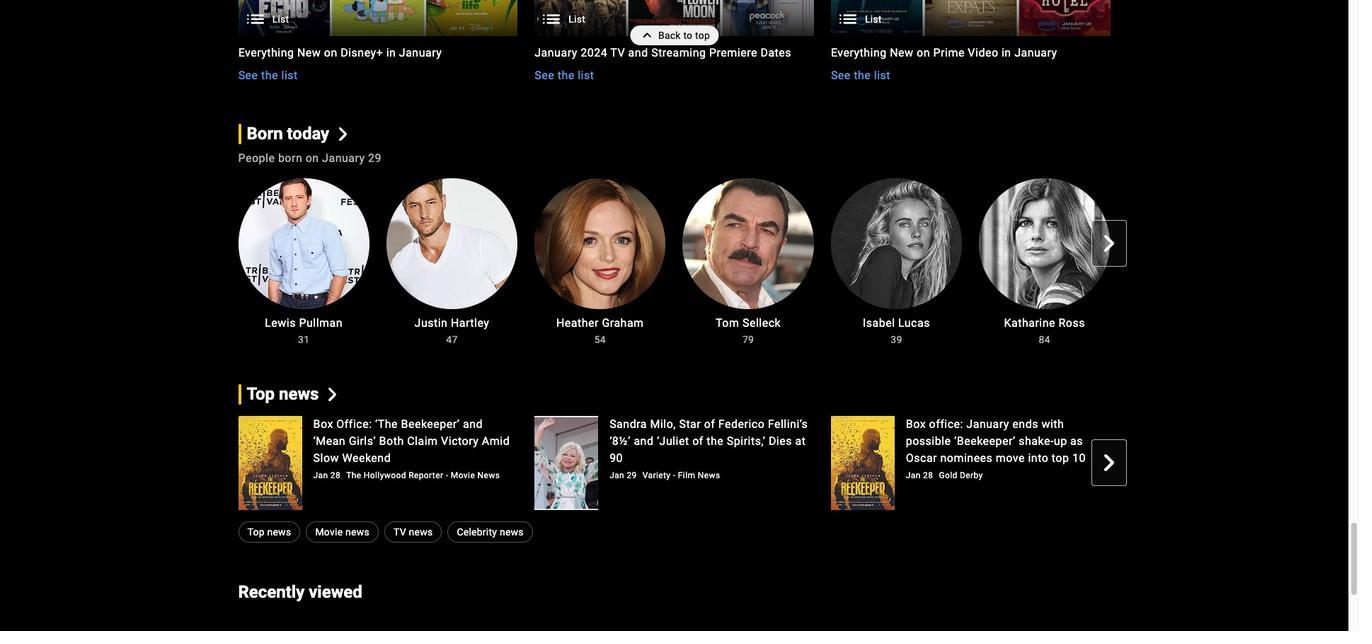 Task type: vqa. For each thing, say whether or not it's contained in the screenshot.


Task type: describe. For each thing, give the bounding box(es) containing it.
box for box office: january ends with possible 'beekeeper' shake-up as oscar nominees move into top 10
[[906, 418, 926, 431]]

'mean
[[313, 435, 346, 448]]

hartley
[[451, 316, 489, 330]]

see the list for january 2024 tv and streaming premiere dates
[[535, 69, 594, 82]]

top inside box office: january ends with possible 'beekeeper' shake-up as oscar nominees move into top 10 jan 28 gold derby
[[1052, 452, 1069, 465]]

movie inside box office: 'the beekeeper' and 'mean girls' both claim victory amid slow weekend jan 28 the hollywood reporter - movie news
[[451, 471, 475, 481]]

dates
[[761, 46, 792, 59]]

january right video
[[1015, 46, 1057, 59]]

news for amid
[[478, 471, 500, 481]]

box office: january ends with possible 'beekeeper' shake-up as oscar nominees move into top 10 jan 28 gold derby
[[906, 418, 1086, 481]]

possible
[[906, 435, 951, 448]]

news for movie news button
[[346, 527, 370, 538]]

see the list button for january 2024 tv and streaming premiere dates
[[535, 67, 594, 84]]

1 horizontal spatial chevron right inline image
[[1101, 235, 1118, 252]]

the for january 2024 tv and streaming premiere dates
[[558, 69, 575, 82]]

slow
[[313, 452, 339, 465]]

people born on january 29
[[238, 151, 382, 165]]

as
[[1070, 435, 1083, 448]]

28 inside box office: 'the beekeeper' and 'mean girls' both claim victory amid slow weekend jan 28 the hollywood reporter - movie news
[[330, 471, 341, 481]]

1 horizontal spatial of
[[704, 418, 715, 431]]

heather graham 54
[[556, 316, 644, 346]]

see for everything new on disney+ in january
[[238, 69, 258, 82]]

10
[[1073, 452, 1086, 465]]

and inside box office: 'the beekeeper' and 'mean girls' both claim victory amid slow weekend jan 28 the hollywood reporter - movie news
[[463, 418, 483, 431]]

1 in from the left
[[386, 46, 396, 59]]

the for everything new on prime video in january
[[854, 69, 871, 82]]

on for january
[[306, 151, 319, 165]]

star
[[679, 418, 701, 431]]

list link for video
[[831, 0, 1110, 36]]

at
[[795, 435, 806, 448]]

nominees
[[940, 452, 993, 465]]

viewed
[[309, 583, 362, 602]]

everything for everything new on prime video in january
[[831, 46, 887, 59]]

milo,
[[650, 418, 676, 431]]

january inside box office: january ends with possible 'beekeeper' shake-up as oscar nominees move into top 10 jan 28 gold derby
[[967, 418, 1009, 431]]

people
[[238, 151, 275, 165]]

weekend
[[342, 452, 391, 465]]

selleck
[[743, 316, 781, 330]]

isabel
[[863, 316, 895, 330]]

39
[[891, 334, 902, 346]]

january right disney+
[[399, 46, 442, 59]]

born today
[[247, 124, 329, 144]]

group containing everything new on disney+ in january
[[238, 0, 518, 84]]

film
[[678, 471, 696, 481]]

katharine
[[1004, 316, 1056, 330]]

january 2024 tv and streaming premiere dates link
[[535, 45, 814, 62]]

news for "celebrity news" button
[[500, 527, 524, 538]]

beekeeper'
[[401, 418, 460, 431]]

heather graham image
[[535, 178, 666, 309]]

federico
[[718, 418, 765, 431]]

isabel lucas 39
[[863, 316, 930, 346]]

spirits,'
[[727, 435, 766, 448]]

box office: 'the beekeeper' and 'mean girls' both claim victory amid slow weekend image
[[238, 416, 302, 510]]

box office: 'the beekeeper' and 'mean girls' both claim victory amid slow weekend jan 28 the hollywood reporter - movie news
[[313, 418, 510, 481]]

news for the
[[698, 471, 720, 481]]

office:
[[337, 418, 372, 431]]

prime
[[933, 46, 965, 59]]

see the list for everything new on prime video in january
[[831, 69, 891, 82]]

both
[[379, 435, 404, 448]]

pullman
[[299, 316, 343, 330]]

list for everything new on disney+ in january
[[272, 13, 289, 25]]

to
[[683, 30, 693, 41]]

production art image for video
[[831, 0, 1110, 36]]

into
[[1028, 452, 1049, 465]]

katharine ross image
[[979, 178, 1110, 309]]

expand less image
[[639, 25, 658, 45]]

54
[[594, 334, 606, 346]]

0 vertical spatial tv
[[610, 46, 625, 59]]

fellini's
[[768, 418, 808, 431]]

lewis pullman 31
[[265, 316, 343, 346]]

sandra
[[610, 418, 647, 431]]

tv news button
[[384, 522, 442, 543]]

victory
[[441, 435, 479, 448]]

list for disney+
[[281, 69, 298, 82]]

heather
[[556, 316, 599, 330]]

'8½'
[[610, 435, 631, 448]]

group containing everything new on prime video in january
[[831, 0, 1110, 84]]

with
[[1042, 418, 1064, 431]]

top news link
[[238, 384, 339, 405]]

production art image for in
[[238, 0, 518, 36]]

recently viewed
[[238, 583, 362, 602]]

on for disney+
[[324, 46, 338, 59]]

movie inside movie news button
[[315, 527, 343, 538]]

tom
[[716, 316, 739, 330]]

everything new on prime video in january
[[831, 46, 1057, 59]]

new for prime
[[890, 46, 914, 59]]

list for and
[[578, 69, 594, 82]]

everything new on disney+ in january link
[[238, 45, 518, 62]]

production art image for streaming
[[535, 0, 814, 36]]

tom selleck 79
[[716, 316, 781, 346]]

amid
[[482, 435, 510, 448]]

born
[[278, 151, 302, 165]]

katharine ross 84
[[1004, 316, 1085, 346]]

movie news button
[[306, 522, 379, 543]]

lucas
[[898, 316, 930, 330]]

girls'
[[349, 435, 376, 448]]

on for prime
[[917, 46, 930, 59]]

today
[[287, 124, 329, 144]]

movie news
[[315, 527, 370, 538]]

streaming
[[651, 46, 706, 59]]

january 2024 tv and streaming premiere dates
[[535, 46, 792, 59]]

ross
[[1059, 316, 1085, 330]]

celebrity news
[[457, 527, 524, 538]]

back to top
[[658, 30, 710, 41]]

see for everything new on prime video in january
[[831, 69, 851, 82]]

29 inside sandra milo, star of federico fellini's '8½' and 'juliet of the spirits,' dies at 90 jan 29 variety - film news
[[627, 471, 637, 481]]

jan inside box office: 'the beekeeper' and 'mean girls' both claim victory amid slow weekend jan 28 the hollywood reporter - movie news
[[313, 471, 328, 481]]



Task type: locate. For each thing, give the bounding box(es) containing it.
tv news
[[394, 527, 433, 538]]

everything for everything new on disney+ in january
[[238, 46, 294, 59]]

see the list
[[238, 69, 298, 82], [535, 69, 594, 82], [831, 69, 891, 82]]

0 vertical spatial movie
[[451, 471, 475, 481]]

- left film
[[673, 471, 676, 481]]

ends
[[1013, 418, 1039, 431]]

1 box from the left
[[313, 418, 333, 431]]

top news for the top news link
[[247, 384, 319, 404]]

2 list group from the left
[[535, 0, 814, 36]]

pullman at tribeca film festival image
[[238, 178, 369, 309]]

1 horizontal spatial see the list
[[535, 69, 594, 82]]

0 horizontal spatial -
[[446, 471, 448, 481]]

box office: january ends with possible 'beekeeper' shake-up as oscar nominees move into top 10 image
[[831, 416, 895, 510]]

chevron right inline image
[[326, 388, 339, 401], [1101, 455, 1118, 472]]

3 list link from the left
[[831, 0, 1110, 36]]

everything new on prime video in january link
[[831, 45, 1110, 62]]

1 - from the left
[[446, 471, 448, 481]]

28 down oscar
[[923, 471, 933, 481]]

1 horizontal spatial 28
[[923, 471, 933, 481]]

2 box from the left
[[906, 418, 926, 431]]

list group for in
[[238, 0, 518, 36]]

2 horizontal spatial list
[[865, 13, 882, 25]]

top for top news button
[[247, 527, 265, 538]]

born today link
[[238, 124, 350, 144]]

top inside the top news link
[[247, 384, 275, 404]]

on inside everything new on prime video in january link
[[917, 46, 930, 59]]

jan
[[313, 471, 328, 481], [610, 471, 625, 481], [906, 471, 921, 481]]

1 horizontal spatial -
[[673, 471, 676, 481]]

'juliet
[[657, 435, 689, 448]]

the
[[261, 69, 278, 82], [558, 69, 575, 82], [854, 69, 871, 82], [707, 435, 724, 448]]

variety
[[643, 471, 671, 481]]

video
[[968, 46, 999, 59]]

back to top button
[[630, 25, 719, 45]]

28 inside box office: january ends with possible 'beekeeper' shake-up as oscar nominees move into top 10 jan 28 gold derby
[[923, 471, 933, 481]]

- inside box office: 'the beekeeper' and 'mean girls' both claim victory amid slow weekend jan 28 the hollywood reporter - movie news
[[446, 471, 448, 481]]

list down everything new on prime video in january
[[874, 69, 891, 82]]

31
[[298, 334, 310, 346]]

chevron right inline image right 10
[[1101, 455, 1118, 472]]

list down the 2024
[[578, 69, 594, 82]]

top up the "box office: 'the beekeeper' and 'mean girls' both claim victory amid slow weekend" image
[[247, 384, 275, 404]]

production art image
[[238, 0, 518, 36], [535, 0, 814, 36], [831, 0, 1110, 36]]

on left disney+
[[324, 46, 338, 59]]

1 vertical spatial tv
[[394, 527, 406, 538]]

the
[[346, 471, 361, 481]]

top
[[247, 384, 275, 404], [247, 527, 265, 538]]

isabel lucas image
[[831, 178, 962, 309]]

2 see from the left
[[535, 69, 554, 82]]

1 horizontal spatial 29
[[627, 471, 637, 481]]

disney+
[[341, 46, 383, 59]]

top
[[695, 30, 710, 41], [1052, 452, 1069, 465]]

0 horizontal spatial everything
[[238, 46, 294, 59]]

new left disney+
[[297, 46, 321, 59]]

top news for top news button
[[247, 527, 291, 538]]

box inside box office: january ends with possible 'beekeeper' shake-up as oscar nominees move into top 10 jan 28 gold derby
[[906, 418, 926, 431]]

1 horizontal spatial top
[[1052, 452, 1069, 465]]

1 vertical spatial top
[[247, 527, 265, 538]]

and up victory
[[463, 418, 483, 431]]

1 jan from the left
[[313, 471, 328, 481]]

top up recently
[[247, 527, 265, 538]]

2 production art image from the left
[[535, 0, 814, 36]]

0 horizontal spatial new
[[297, 46, 321, 59]]

3 list group from the left
[[831, 0, 1110, 36]]

0 horizontal spatial 28
[[330, 471, 341, 481]]

1 see the list from the left
[[238, 69, 298, 82]]

january
[[399, 46, 442, 59], [535, 46, 578, 59], [1015, 46, 1057, 59], [322, 151, 365, 165], [967, 418, 1009, 431]]

1 horizontal spatial in
[[1002, 46, 1011, 59]]

0 vertical spatial of
[[704, 418, 715, 431]]

3 see the list button from the left
[[831, 67, 891, 84]]

news for the top news link
[[279, 384, 319, 404]]

2 horizontal spatial list link
[[831, 0, 1110, 36]]

0 horizontal spatial on
[[306, 151, 319, 165]]

in right disney+
[[386, 46, 396, 59]]

justin hartley image
[[386, 178, 518, 309]]

movie right top news button
[[315, 527, 343, 538]]

0 horizontal spatial movie
[[315, 527, 343, 538]]

everything new on disney+ in january
[[238, 46, 442, 59]]

jan down oscar
[[906, 471, 921, 481]]

of right star
[[704, 418, 715, 431]]

'beekeeper'
[[954, 435, 1016, 448]]

justin hartley 47
[[415, 316, 489, 346]]

2 list from the left
[[578, 69, 594, 82]]

news down amid
[[478, 471, 500, 481]]

2 horizontal spatial on
[[917, 46, 930, 59]]

1 horizontal spatial new
[[890, 46, 914, 59]]

chevron right inline image
[[336, 127, 350, 141], [1101, 235, 1118, 252]]

1 production art image from the left
[[238, 0, 518, 36]]

see the list button
[[238, 67, 298, 84], [535, 67, 594, 84], [831, 67, 891, 84]]

the inside sandra milo, star of federico fellini's '8½' and 'juliet of the spirits,' dies at 90 jan 29 variety - film news
[[707, 435, 724, 448]]

1 horizontal spatial see the list button
[[535, 67, 594, 84]]

see the list button for everything new on prime video in january
[[831, 67, 891, 84]]

movie down victory
[[451, 471, 475, 481]]

0 vertical spatial and
[[628, 46, 648, 59]]

0 vertical spatial 29
[[368, 151, 382, 165]]

0 horizontal spatial tv
[[394, 527, 406, 538]]

jan inside sandra milo, star of federico fellini's '8½' and 'juliet of the spirits,' dies at 90 jan 29 variety - film news
[[610, 471, 625, 481]]

0 vertical spatial top
[[247, 384, 275, 404]]

0 horizontal spatial see
[[238, 69, 258, 82]]

claim
[[407, 435, 438, 448]]

1 horizontal spatial jan
[[610, 471, 625, 481]]

list
[[281, 69, 298, 82], [578, 69, 594, 82], [874, 69, 891, 82]]

79
[[743, 334, 754, 346]]

2 28 from the left
[[923, 471, 933, 481]]

1 horizontal spatial box
[[906, 418, 926, 431]]

0 vertical spatial top
[[695, 30, 710, 41]]

0 horizontal spatial box
[[313, 418, 333, 431]]

on inside everything new on disney+ in january link
[[324, 46, 338, 59]]

celebrity news button
[[448, 522, 533, 543]]

1 horizontal spatial list group
[[535, 0, 814, 36]]

0 vertical spatial chevron right inline image
[[336, 127, 350, 141]]

tv
[[610, 46, 625, 59], [394, 527, 406, 538]]

2 see the list from the left
[[535, 69, 594, 82]]

0 horizontal spatial list group
[[238, 0, 518, 36]]

2 list link from the left
[[535, 0, 814, 36]]

oscar
[[906, 452, 937, 465]]

1 vertical spatial 29
[[627, 471, 637, 481]]

back
[[658, 30, 681, 41]]

2 in from the left
[[1002, 46, 1011, 59]]

- for 'juliet
[[673, 471, 676, 481]]

dies
[[769, 435, 792, 448]]

the for everything new on disney+ in january
[[261, 69, 278, 82]]

list link
[[238, 0, 518, 36], [535, 0, 814, 36], [831, 0, 1110, 36]]

- right reporter
[[446, 471, 448, 481]]

chevron right inline image inside born today link
[[336, 127, 350, 141]]

1 vertical spatial top news
[[247, 527, 291, 538]]

top news up recently
[[247, 527, 291, 538]]

box up possible
[[906, 418, 926, 431]]

2 horizontal spatial list group
[[831, 0, 1110, 36]]

top for the top news link
[[247, 384, 275, 404]]

group containing january 2024 tv and streaming premiere dates
[[535, 0, 814, 84]]

1 horizontal spatial on
[[324, 46, 338, 59]]

0 horizontal spatial jan
[[313, 471, 328, 481]]

2 horizontal spatial list
[[874, 69, 891, 82]]

0 horizontal spatial chevron right inline image
[[326, 388, 339, 401]]

0 horizontal spatial news
[[478, 471, 500, 481]]

new left prime at the top of page
[[890, 46, 914, 59]]

graham
[[602, 316, 644, 330]]

1 horizontal spatial list
[[569, 13, 585, 25]]

news up recently
[[267, 527, 291, 538]]

1 horizontal spatial list link
[[535, 0, 814, 36]]

2 everything from the left
[[831, 46, 887, 59]]

jan down 90
[[610, 471, 625, 481]]

3 production art image from the left
[[831, 0, 1110, 36]]

- inside sandra milo, star of federico fellini's '8½' and 'juliet of the spirits,' dies at 90 jan 29 variety - film news
[[673, 471, 676, 481]]

tv inside button
[[394, 527, 406, 538]]

chevron right inline image inside the top news link
[[326, 388, 339, 401]]

2024
[[581, 46, 608, 59]]

1 list from the left
[[272, 13, 289, 25]]

news for top news button
[[267, 527, 291, 538]]

1 horizontal spatial movie
[[451, 471, 475, 481]]

2 horizontal spatial production art image
[[831, 0, 1110, 36]]

1 vertical spatial chevron right inline image
[[1101, 455, 1118, 472]]

-
[[446, 471, 448, 481], [673, 471, 676, 481]]

news inside box office: 'the beekeeper' and 'mean girls' both claim victory amid slow weekend jan 28 the hollywood reporter - movie news
[[478, 471, 500, 481]]

everything
[[238, 46, 294, 59], [831, 46, 887, 59]]

box inside box office: 'the beekeeper' and 'mean girls' both claim victory amid slow weekend jan 28 the hollywood reporter - movie news
[[313, 418, 333, 431]]

1 list link from the left
[[238, 0, 518, 36]]

0 horizontal spatial top
[[695, 30, 710, 41]]

and down expand less image
[[628, 46, 648, 59]]

0 horizontal spatial see the list
[[238, 69, 298, 82]]

top news inside button
[[247, 527, 291, 538]]

box for box office: 'the beekeeper' and 'mean girls' both claim victory amid slow weekend
[[313, 418, 333, 431]]

group containing lewis pullman
[[221, 178, 1127, 346]]

2 jan from the left
[[610, 471, 625, 481]]

1 vertical spatial of
[[692, 435, 704, 448]]

group containing box office: 'the beekeeper' and 'mean girls' both claim victory amid slow weekend
[[221, 416, 1127, 510]]

jan down slow
[[313, 471, 328, 481]]

new
[[297, 46, 321, 59], [890, 46, 914, 59]]

list for prime
[[874, 69, 891, 82]]

see the list button for everything new on disney+ in january
[[238, 67, 298, 84]]

2 horizontal spatial see
[[831, 69, 851, 82]]

list for everything new on prime video in january
[[865, 13, 882, 25]]

47
[[446, 334, 458, 346]]

1 horizontal spatial tv
[[610, 46, 625, 59]]

hollywood
[[364, 471, 406, 481]]

1 horizontal spatial chevron right inline image
[[1101, 455, 1118, 472]]

on right born
[[306, 151, 319, 165]]

1 28 from the left
[[330, 471, 341, 481]]

0 horizontal spatial production art image
[[238, 0, 518, 36]]

list link for in
[[238, 0, 518, 36]]

top inside top news button
[[247, 527, 265, 538]]

celebrity
[[457, 527, 497, 538]]

- for claim
[[446, 471, 448, 481]]

0 horizontal spatial list
[[272, 13, 289, 25]]

0 horizontal spatial see the list button
[[238, 67, 298, 84]]

news right film
[[698, 471, 720, 481]]

born
[[247, 124, 283, 144]]

top inside back to top button
[[695, 30, 710, 41]]

1 vertical spatial movie
[[315, 527, 343, 538]]

1 list group from the left
[[238, 0, 518, 36]]

3 list from the left
[[874, 69, 891, 82]]

list
[[272, 13, 289, 25], [569, 13, 585, 25], [865, 13, 882, 25]]

3 see from the left
[[831, 69, 851, 82]]

2 see the list button from the left
[[535, 67, 594, 84]]

and down sandra on the left bottom of page
[[634, 435, 654, 448]]

2 vertical spatial and
[[634, 435, 654, 448]]

news
[[279, 384, 319, 404], [267, 527, 291, 538], [346, 527, 370, 538], [409, 527, 433, 538], [500, 527, 524, 538]]

list link for streaming
[[535, 0, 814, 36]]

news inside button
[[346, 527, 370, 538]]

1 vertical spatial chevron right inline image
[[1101, 235, 1118, 252]]

3 see the list from the left
[[831, 69, 891, 82]]

in right video
[[1002, 46, 1011, 59]]

on left prime at the top of page
[[917, 46, 930, 59]]

premiere
[[709, 46, 757, 59]]

0 vertical spatial top news
[[247, 384, 319, 404]]

tv right the 2024
[[610, 46, 625, 59]]

see the list for everything new on disney+ in january
[[238, 69, 298, 82]]

top down up
[[1052, 452, 1069, 465]]

1 list from the left
[[281, 69, 298, 82]]

84
[[1039, 334, 1050, 346]]

0 horizontal spatial in
[[386, 46, 396, 59]]

1 news from the left
[[478, 471, 500, 481]]

1 horizontal spatial production art image
[[535, 0, 814, 36]]

list group for video
[[831, 0, 1110, 36]]

list group for streaming
[[535, 0, 814, 36]]

0 horizontal spatial 29
[[368, 151, 382, 165]]

1 new from the left
[[297, 46, 321, 59]]

new for disney+
[[297, 46, 321, 59]]

1 vertical spatial and
[[463, 418, 483, 431]]

january up 'beekeeper'
[[967, 418, 1009, 431]]

news down 31
[[279, 384, 319, 404]]

1 horizontal spatial everything
[[831, 46, 887, 59]]

up
[[1054, 435, 1067, 448]]

3 list from the left
[[865, 13, 882, 25]]

news left tv news
[[346, 527, 370, 538]]

group
[[0, 0, 221, 36], [0, 0, 221, 36], [238, 0, 518, 84], [535, 0, 814, 84], [831, 0, 1110, 84], [221, 178, 1127, 346], [238, 178, 369, 309], [386, 178, 518, 309], [535, 178, 666, 309], [683, 178, 814, 309], [831, 178, 962, 309], [979, 178, 1110, 309], [221, 416, 1127, 510]]

news right celebrity
[[500, 527, 524, 538]]

90
[[610, 452, 623, 465]]

january left the 2024
[[535, 46, 578, 59]]

and inside sandra milo, star of federico fellini's '8½' and 'juliet of the spirits,' dies at 90 jan 29 variety - film news
[[634, 435, 654, 448]]

news for tv news button
[[409, 527, 433, 538]]

list group
[[238, 0, 518, 36], [535, 0, 814, 36], [831, 0, 1110, 36]]

2 horizontal spatial see the list button
[[831, 67, 891, 84]]

0 horizontal spatial list
[[281, 69, 298, 82]]

news inside sandra milo, star of federico fellini's '8½' and 'juliet of the spirits,' dies at 90 jan 29 variety - film news
[[698, 471, 720, 481]]

2 news from the left
[[698, 471, 720, 481]]

0 horizontal spatial chevron right inline image
[[336, 127, 350, 141]]

reporter
[[409, 471, 443, 481]]

movie
[[451, 471, 475, 481], [315, 527, 343, 538]]

1 horizontal spatial news
[[698, 471, 720, 481]]

list for january 2024 tv and streaming premiere dates
[[569, 13, 585, 25]]

0 vertical spatial chevron right inline image
[[326, 388, 339, 401]]

box up "'mean"
[[313, 418, 333, 431]]

0 horizontal spatial of
[[692, 435, 704, 448]]

derby
[[960, 471, 983, 481]]

lewis
[[265, 316, 296, 330]]

2 new from the left
[[890, 46, 914, 59]]

top news
[[247, 384, 319, 404], [247, 527, 291, 538]]

news left celebrity
[[409, 527, 433, 538]]

1 vertical spatial top
[[1052, 452, 1069, 465]]

and
[[628, 46, 648, 59], [463, 418, 483, 431], [634, 435, 654, 448]]

2 horizontal spatial see the list
[[831, 69, 891, 82]]

list down everything new on disney+ in january
[[281, 69, 298, 82]]

1 see the list button from the left
[[238, 67, 298, 84]]

and inside january 2024 tv and streaming premiere dates link
[[628, 46, 648, 59]]

sandra milo, star of federico fellini's '8½' and 'juliet of the spirits,' dies at 90 jan 29 variety - film news
[[610, 418, 808, 481]]

28 left 'the' at the bottom
[[330, 471, 341, 481]]

january down today
[[322, 151, 365, 165]]

in
[[386, 46, 396, 59], [1002, 46, 1011, 59]]

1 horizontal spatial see
[[535, 69, 554, 82]]

2 - from the left
[[673, 471, 676, 481]]

top right to
[[695, 30, 710, 41]]

1 horizontal spatial list
[[578, 69, 594, 82]]

see for january 2024 tv and streaming premiere dates
[[535, 69, 554, 82]]

office:
[[929, 418, 963, 431]]

tv right movie news button
[[394, 527, 406, 538]]

tom selleck at an event for killers (2010) image
[[683, 178, 814, 309]]

chevron right inline image up office:
[[326, 388, 339, 401]]

3 jan from the left
[[906, 471, 921, 481]]

top news down 31
[[247, 384, 319, 404]]

gold
[[939, 471, 958, 481]]

jan inside box office: january ends with possible 'beekeeper' shake-up as oscar nominees move into top 10 jan 28 gold derby
[[906, 471, 921, 481]]

'the
[[375, 418, 398, 431]]

0 horizontal spatial list link
[[238, 0, 518, 36]]

move
[[996, 452, 1025, 465]]

2 horizontal spatial jan
[[906, 471, 921, 481]]

see
[[238, 69, 258, 82], [535, 69, 554, 82], [831, 69, 851, 82]]

on
[[324, 46, 338, 59], [917, 46, 930, 59], [306, 151, 319, 165]]

1 see from the left
[[238, 69, 258, 82]]

justin
[[415, 316, 448, 330]]

2 list from the left
[[569, 13, 585, 25]]

sandra milo, star of federico fellini's '8½' and 'juliet of the spirits,' dies at 90 image
[[535, 416, 598, 510]]

shake-
[[1019, 435, 1054, 448]]

of down star
[[692, 435, 704, 448]]

1 everything from the left
[[238, 46, 294, 59]]



